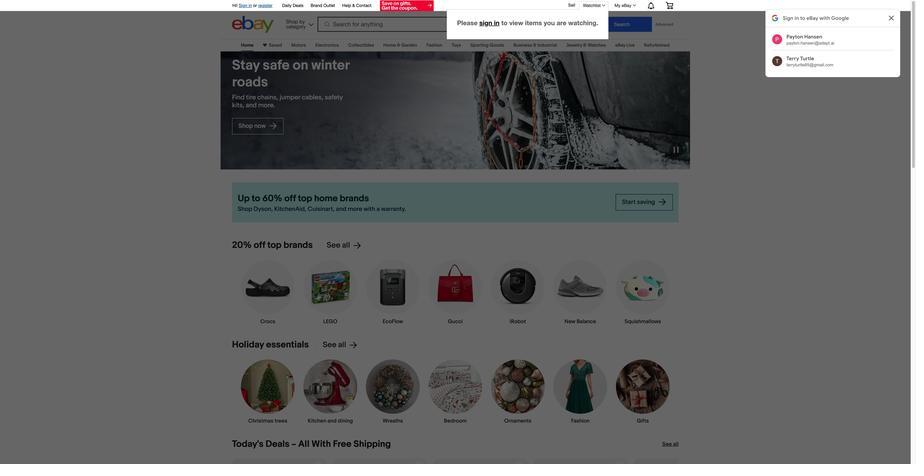 Task type: locate. For each thing, give the bounding box(es) containing it.
1 vertical spatial fashion
[[571, 418, 590, 425]]

irobot
[[510, 319, 526, 325]]

free
[[333, 439, 352, 450]]

toys link
[[452, 43, 461, 48]]

1 vertical spatial brands
[[284, 240, 313, 251]]

0 horizontal spatial fashion link
[[427, 43, 443, 48]]

1 vertical spatial ebay
[[616, 43, 626, 48]]

sporting
[[471, 43, 489, 48]]

brands inside 'up to 60% off top home brands shop dyson, kitchenaid, cuisinart, and more with a warranty.'
[[340, 193, 369, 204]]

christmas trees
[[248, 418, 287, 425]]

brand outlet
[[311, 3, 335, 8]]

in right sign
[[494, 19, 500, 27]]

1 horizontal spatial off
[[284, 193, 296, 204]]

1 horizontal spatial fashion link
[[553, 360, 608, 425]]

start saving link
[[616, 194, 673, 211]]

ebay right 'my'
[[622, 3, 632, 8]]

your shopping cart image
[[666, 2, 674, 9]]

2 vertical spatial see all link
[[663, 441, 679, 448]]

0 vertical spatial fashion link
[[427, 43, 443, 48]]

0 horizontal spatial in
[[249, 3, 252, 8]]

shop now
[[239, 122, 267, 130]]

0 vertical spatial ebay
[[622, 3, 632, 8]]

essentials
[[266, 340, 309, 351]]

items
[[525, 19, 542, 27]]

1 vertical spatial all
[[338, 341, 346, 350]]

lego link
[[303, 260, 358, 325]]

0 vertical spatial and
[[246, 102, 257, 109]]

lego
[[323, 319, 337, 325]]

sign
[[239, 3, 247, 8]]

and down tire
[[246, 102, 257, 109]]

and left more
[[336, 206, 347, 213]]

0 vertical spatial all
[[342, 241, 350, 250]]

2 vertical spatial and
[[328, 418, 337, 425]]

crocs link
[[241, 260, 295, 325]]

0 horizontal spatial home
[[241, 43, 254, 48]]

2 vertical spatial see all
[[663, 442, 679, 448]]

1 vertical spatial see all link
[[316, 341, 358, 350]]

0 vertical spatial top
[[298, 193, 312, 204]]

gucci
[[448, 319, 463, 325]]

jewelry & watches
[[566, 43, 606, 48]]

2 vertical spatial see
[[663, 442, 672, 448]]

bedroom link
[[428, 360, 483, 425]]

use ebay with google region
[[749, 0, 910, 143]]

& left "garden"
[[397, 43, 401, 48]]

0 vertical spatial see
[[327, 241, 341, 250]]

shop left now
[[239, 122, 253, 130]]

1 vertical spatial and
[[336, 206, 347, 213]]

jewelry
[[566, 43, 583, 48]]

top right 20%
[[267, 240, 282, 251]]

goods
[[490, 43, 504, 48]]

are
[[557, 19, 567, 27]]

start
[[622, 199, 636, 206]]

none submit inside banner
[[592, 17, 652, 32]]

to inside 'up to 60% off top home brands shop dyson, kitchenaid, cuisinart, and more with a warranty.'
[[252, 193, 260, 204]]

2 vertical spatial all
[[673, 442, 679, 448]]

1 horizontal spatial top
[[298, 193, 312, 204]]

ornaments
[[505, 418, 532, 425]]

electronics link
[[316, 43, 339, 48]]

ebay
[[622, 3, 632, 8], [616, 43, 626, 48]]

top up kitchenaid,
[[298, 193, 312, 204]]

gifts
[[637, 418, 649, 425]]

shop down 'up'
[[238, 206, 252, 213]]

home & garden
[[384, 43, 417, 48]]

off
[[284, 193, 296, 204], [254, 240, 265, 251]]

more.
[[258, 102, 275, 109]]

toys
[[452, 43, 461, 48]]

None submit
[[592, 17, 652, 32]]

please sign in to view items you are watching.
[[457, 19, 598, 27]]

and left dining
[[328, 418, 337, 425]]

1 horizontal spatial home
[[384, 43, 396, 48]]

register link
[[258, 3, 273, 8]]

to
[[502, 19, 508, 27], [252, 193, 260, 204]]

1 home from the left
[[241, 43, 254, 48]]

with
[[364, 206, 375, 213]]

electronics
[[316, 43, 339, 48]]

today's deals – all with free shipping
[[232, 439, 391, 450]]

holiday
[[232, 340, 264, 351]]

& right help
[[352, 3, 355, 8]]

off up kitchenaid,
[[284, 193, 296, 204]]

see all link for all
[[663, 441, 679, 448]]

top
[[298, 193, 312, 204], [267, 240, 282, 251]]

up to 60% off top home brands shop dyson, kitchenaid, cuisinart, and more with a warranty.
[[238, 193, 406, 213]]

0 vertical spatial deals
[[293, 3, 304, 8]]

industrial
[[538, 43, 557, 48]]

deals inside account navigation
[[293, 3, 304, 8]]

and
[[246, 102, 257, 109], [336, 206, 347, 213], [328, 418, 337, 425]]

0 horizontal spatial deals
[[266, 439, 290, 450]]

dyson,
[[254, 206, 273, 213]]

home
[[314, 193, 338, 204]]

irobot link
[[491, 260, 545, 325]]

trees
[[275, 418, 287, 425]]

sell link
[[565, 3, 579, 8]]

in for sign in
[[249, 3, 252, 8]]

1 vertical spatial in
[[494, 19, 500, 27]]

0 vertical spatial brands
[[340, 193, 369, 204]]

shop
[[239, 122, 253, 130], [238, 206, 252, 213]]

daily deals
[[282, 3, 304, 8]]

new
[[565, 319, 576, 325]]

to left view
[[502, 19, 508, 27]]

1 vertical spatial to
[[252, 193, 260, 204]]

account navigation
[[0, 0, 911, 465]]

in left 'or'
[[249, 3, 252, 8]]

brands
[[340, 193, 369, 204], [284, 240, 313, 251]]

get the coupon image
[[380, 0, 434, 11]]

advanced
[[656, 22, 674, 27]]

fashion link
[[427, 43, 443, 48], [553, 360, 608, 425]]

0 vertical spatial fashion
[[427, 43, 443, 48]]

2 home from the left
[[384, 43, 396, 48]]

help
[[342, 3, 351, 8]]

banner containing please
[[0, 0, 911, 465]]

0 vertical spatial see all link
[[320, 241, 362, 250]]

to right 'up'
[[252, 193, 260, 204]]

1 horizontal spatial brands
[[340, 193, 369, 204]]

see all
[[327, 241, 350, 250], [323, 341, 346, 350], [663, 442, 679, 448]]

1 horizontal spatial deals
[[293, 3, 304, 8]]

see for all
[[663, 442, 672, 448]]

watching.
[[568, 19, 598, 27]]

home for home & garden
[[384, 43, 396, 48]]

and inside kitchen and dining link
[[328, 418, 337, 425]]

cables,
[[302, 94, 323, 102]]

1 vertical spatial deals
[[266, 439, 290, 450]]

deals for daily
[[293, 3, 304, 8]]

ebay left live
[[616, 43, 626, 48]]

and inside 'up to 60% off top home brands shop dyson, kitchenaid, cuisinart, and more with a warranty.'
[[336, 206, 347, 213]]

1 vertical spatial top
[[267, 240, 282, 251]]

0 vertical spatial off
[[284, 193, 296, 204]]

0 vertical spatial see all
[[327, 241, 350, 250]]

0 horizontal spatial off
[[254, 240, 265, 251]]

kitchenaid,
[[274, 206, 306, 213]]

0 horizontal spatial to
[[252, 193, 260, 204]]

home left "garden"
[[384, 43, 396, 48]]

hi!
[[233, 3, 238, 8]]

my ebay link
[[611, 1, 640, 10]]

1 horizontal spatial to
[[502, 19, 508, 27]]

& inside "link"
[[352, 3, 355, 8]]

deals right daily
[[293, 3, 304, 8]]

see all link
[[320, 241, 362, 250], [316, 341, 358, 350], [663, 441, 679, 448]]

1 vertical spatial shop
[[238, 206, 252, 213]]

1 horizontal spatial in
[[494, 19, 500, 27]]

deals left –
[[266, 439, 290, 450]]

and inside stay safe on winter roads find tire chains, jumper cables, safety kits, and more.
[[246, 102, 257, 109]]

bedroom
[[444, 418, 467, 425]]

collectibles
[[348, 43, 374, 48]]

& for business
[[533, 43, 537, 48]]

home for home
[[241, 43, 254, 48]]

off right 20%
[[254, 240, 265, 251]]

sporting goods link
[[471, 43, 504, 48]]

home up stay
[[241, 43, 254, 48]]

0 vertical spatial to
[[502, 19, 508, 27]]

&
[[352, 3, 355, 8], [397, 43, 401, 48], [533, 43, 537, 48], [584, 43, 587, 48]]

–
[[292, 439, 296, 450]]

& right 'business'
[[533, 43, 537, 48]]

new balance
[[565, 319, 596, 325]]

0 horizontal spatial fashion
[[427, 43, 443, 48]]

wreaths
[[383, 418, 403, 425]]

stay
[[232, 57, 260, 74]]

ecoflow
[[383, 319, 403, 325]]

0 vertical spatial in
[[249, 3, 252, 8]]

& right jewelry at the top of page
[[584, 43, 587, 48]]

banner
[[0, 0, 911, 465]]

motors link
[[291, 43, 306, 48]]

saved
[[269, 43, 282, 48]]



Task type: vqa. For each thing, say whether or not it's contained in the screenshot.
'See all' for brands
yes



Task type: describe. For each thing, give the bounding box(es) containing it.
on
[[293, 57, 308, 74]]

daily deals link
[[282, 2, 304, 10]]

jewelry & watches link
[[566, 43, 606, 48]]

ornaments link
[[491, 360, 545, 425]]

up
[[238, 193, 250, 204]]

ebay inside account navigation
[[622, 3, 632, 8]]

shop inside 'up to 60% off top home brands shop dyson, kitchenaid, cuisinart, and more with a warranty.'
[[238, 206, 252, 213]]

kits,
[[232, 102, 244, 109]]

watchlist link
[[579, 1, 609, 10]]

hi! sign in or register
[[233, 3, 273, 8]]

sign in link
[[239, 3, 252, 8]]

refurbished
[[644, 43, 670, 48]]

business & industrial link
[[514, 43, 557, 48]]

see all link for brands
[[320, 241, 362, 250]]

all for brands
[[342, 241, 350, 250]]

to inside account navigation
[[502, 19, 508, 27]]

saved link
[[267, 43, 282, 48]]

find
[[232, 94, 245, 102]]

crocs
[[260, 319, 275, 325]]

live
[[627, 43, 635, 48]]

kitchen and dining link
[[303, 360, 358, 425]]

stay safe on winter roads find tire chains, jumper cables, safety kits, and more.
[[232, 57, 350, 109]]

garden
[[402, 43, 417, 48]]

ebay live link
[[616, 43, 635, 48]]

my ebay
[[615, 3, 632, 8]]

balance
[[577, 319, 596, 325]]

0 horizontal spatial brands
[[284, 240, 313, 251]]

safe
[[263, 57, 290, 74]]

squishmallows link
[[616, 260, 670, 325]]

sporting goods
[[471, 43, 504, 48]]

1 vertical spatial off
[[254, 240, 265, 251]]

see all for brands
[[327, 241, 350, 250]]

contact
[[356, 3, 372, 8]]

watchlist
[[583, 3, 601, 8]]

0 horizontal spatial top
[[267, 240, 282, 251]]

gifts link
[[616, 360, 670, 425]]

tire
[[246, 94, 256, 102]]

in for sign in
[[494, 19, 500, 27]]

& for home
[[397, 43, 401, 48]]

top inside 'up to 60% off top home brands shop dyson, kitchenaid, cuisinart, and more with a warranty.'
[[298, 193, 312, 204]]

you
[[544, 19, 555, 27]]

& for help
[[352, 3, 355, 8]]

ebay live
[[616, 43, 635, 48]]

see for brands
[[327, 241, 341, 250]]

outlet
[[324, 3, 335, 8]]

safety
[[325, 94, 343, 102]]

motors
[[291, 43, 306, 48]]

1 horizontal spatial fashion
[[571, 418, 590, 425]]

register
[[258, 3, 273, 8]]

deals for today's
[[266, 439, 290, 450]]

now
[[254, 122, 266, 130]]

see all for all
[[663, 442, 679, 448]]

christmas trees link
[[241, 360, 295, 425]]

1 vertical spatial fashion link
[[553, 360, 608, 425]]

kitchen
[[308, 418, 326, 425]]

all for all
[[673, 442, 679, 448]]

saving
[[637, 199, 655, 206]]

20% off top brands link
[[232, 240, 313, 251]]

start saving
[[622, 199, 657, 206]]

brand outlet link
[[311, 2, 335, 10]]

sell
[[568, 3, 575, 8]]

& for jewelry
[[584, 43, 587, 48]]

refurbished link
[[644, 43, 670, 48]]

off inside 'up to 60% off top home brands shop dyson, kitchenaid, cuisinart, and more with a warranty.'
[[284, 193, 296, 204]]

new balance link
[[553, 260, 608, 325]]

holiday essentials link
[[232, 340, 309, 351]]

all
[[298, 439, 310, 450]]

collectibles link
[[348, 43, 374, 48]]

with
[[312, 439, 331, 450]]

please
[[457, 19, 478, 27]]

a
[[377, 206, 380, 213]]

squishmallows
[[625, 319, 661, 325]]

christmas
[[248, 418, 274, 425]]

1 vertical spatial see
[[323, 341, 337, 350]]

brand
[[311, 3, 322, 8]]

20% off top brands
[[232, 240, 313, 251]]

business & industrial
[[514, 43, 557, 48]]

advanced link
[[652, 17, 677, 32]]

my
[[615, 3, 621, 8]]

0 vertical spatial shop
[[239, 122, 253, 130]]

or
[[253, 3, 257, 8]]

1 vertical spatial see all
[[323, 341, 346, 350]]

more
[[348, 206, 363, 213]]

roads
[[232, 74, 268, 91]]

daily
[[282, 3, 292, 8]]

view
[[510, 19, 524, 27]]

business
[[514, 43, 532, 48]]

dining
[[338, 418, 353, 425]]

cuisinart,
[[308, 206, 335, 213]]



